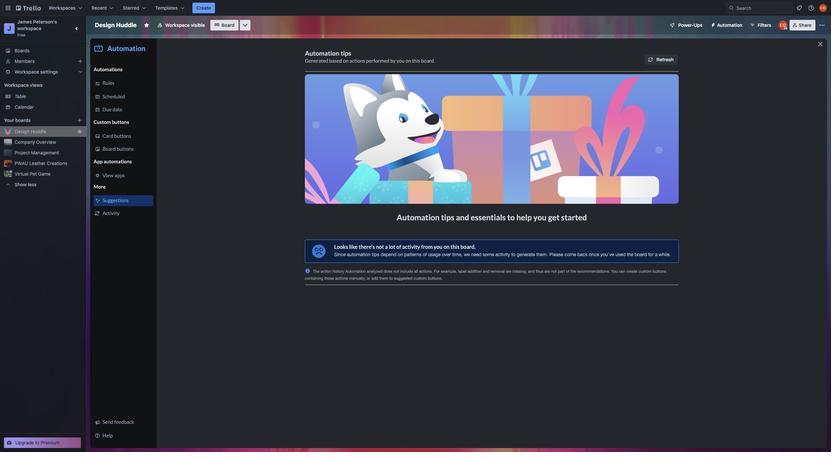 Task type: describe. For each thing, give the bounding box(es) containing it.
recent
[[92, 5, 107, 11]]

board link
[[210, 20, 238, 31]]

this member is an admin of this board. image
[[784, 27, 787, 30]]

design inside 'link'
[[15, 129, 29, 134]]

visible
[[191, 22, 205, 28]]

pwau leather creations link
[[15, 160, 82, 167]]

workspace visible button
[[153, 20, 209, 31]]

your
[[4, 117, 14, 123]]

upgrade
[[15, 440, 34, 446]]

design huddle inside 'link'
[[15, 129, 46, 134]]

workspace navigation collapse icon image
[[72, 24, 82, 33]]

workspace for workspace visible
[[165, 22, 190, 28]]

table link
[[15, 93, 82, 100]]

design huddle inside text field
[[95, 22, 137, 29]]

board
[[221, 22, 234, 28]]

project management link
[[15, 150, 82, 156]]

peterson's
[[33, 19, 57, 25]]

show
[[15, 182, 27, 187]]

overview
[[36, 139, 56, 145]]

leather
[[29, 161, 46, 166]]

starred
[[123, 5, 139, 11]]

workspace views
[[4, 82, 42, 88]]

less
[[28, 182, 37, 187]]

upgrade to premium
[[15, 440, 60, 446]]

workspace for workspace settings
[[15, 69, 39, 75]]

Search field
[[726, 3, 793, 13]]

settings
[[40, 69, 58, 75]]

premium
[[41, 440, 60, 446]]

power-ups button
[[665, 20, 706, 31]]

pwau
[[15, 161, 28, 166]]

customize views image
[[242, 22, 248, 29]]

back to home image
[[16, 3, 41, 13]]

star or unstar board image
[[144, 23, 149, 28]]

design huddle link
[[15, 128, 74, 135]]

your boards
[[4, 117, 31, 123]]

pwau leather creations
[[15, 161, 67, 166]]

primary element
[[0, 0, 831, 16]]

Board name text field
[[92, 20, 140, 31]]

james peterson's workspace link
[[17, 19, 58, 31]]

huddle inside 'link'
[[31, 129, 46, 134]]

workspace settings button
[[0, 67, 86, 77]]

share
[[799, 22, 811, 28]]

starred button
[[119, 3, 150, 13]]

company
[[15, 139, 35, 145]]

company overview link
[[15, 139, 82, 146]]

automation
[[717, 22, 742, 28]]

management
[[31, 150, 59, 156]]

table
[[15, 94, 26, 99]]

0 notifications image
[[795, 4, 803, 12]]

virtual
[[15, 171, 28, 177]]

sm image
[[708, 20, 717, 29]]

add board image
[[77, 118, 82, 123]]

automation button
[[708, 20, 746, 31]]

workspace for workspace views
[[4, 82, 29, 88]]

j
[[7, 25, 11, 32]]

recent button
[[88, 3, 118, 13]]

virtual pet game link
[[15, 171, 82, 177]]

calendar link
[[15, 104, 82, 110]]



Task type: locate. For each thing, give the bounding box(es) containing it.
create button
[[192, 3, 215, 13]]

show less button
[[0, 179, 86, 190]]

j link
[[4, 23, 15, 34]]

design down 'recent' popup button
[[95, 22, 115, 29]]

filters
[[758, 22, 771, 28]]

creations
[[47, 161, 67, 166]]

workspace settings
[[15, 69, 58, 75]]

members
[[15, 58, 35, 64]]

templates button
[[151, 3, 188, 13]]

0 vertical spatial design
[[95, 22, 115, 29]]

huddle up "company overview"
[[31, 129, 46, 134]]

boards
[[15, 48, 30, 53]]

company overview
[[15, 139, 56, 145]]

1 vertical spatial design
[[15, 129, 29, 134]]

huddle down starred
[[116, 22, 137, 29]]

0 horizontal spatial design
[[15, 129, 29, 134]]

boards link
[[0, 45, 86, 56]]

search image
[[729, 5, 734, 11]]

1 vertical spatial huddle
[[31, 129, 46, 134]]

boards
[[15, 117, 31, 123]]

your boards with 5 items element
[[4, 116, 67, 124]]

huddle
[[116, 22, 137, 29], [31, 129, 46, 134]]

0 horizontal spatial huddle
[[31, 129, 46, 134]]

0 vertical spatial design huddle
[[95, 22, 137, 29]]

2 vertical spatial workspace
[[4, 82, 29, 88]]

james
[[17, 19, 32, 25]]

game
[[38, 171, 51, 177]]

christina overa (christinaovera) image
[[778, 21, 787, 30]]

design huddle up "company overview"
[[15, 129, 46, 134]]

upgrade to premium link
[[4, 438, 81, 449]]

power-
[[678, 22, 694, 28]]

christina overa (christinaovera) image
[[819, 4, 827, 12]]

design up company
[[15, 129, 29, 134]]

0 horizontal spatial design huddle
[[15, 129, 46, 134]]

workspace up table
[[4, 82, 29, 88]]

pet
[[30, 171, 37, 177]]

workspace
[[165, 22, 190, 28], [15, 69, 39, 75], [4, 82, 29, 88]]

workspace inside popup button
[[15, 69, 39, 75]]

starred icon image
[[77, 129, 82, 134]]

1 horizontal spatial design
[[95, 22, 115, 29]]

workspace inside button
[[165, 22, 190, 28]]

power-ups
[[678, 22, 702, 28]]

design inside text field
[[95, 22, 115, 29]]

calendar
[[15, 104, 34, 110]]

open information menu image
[[808, 5, 814, 11]]

create
[[196, 5, 211, 11]]

members link
[[0, 56, 86, 67]]

ups
[[694, 22, 702, 28]]

show less
[[15, 182, 37, 187]]

1 vertical spatial workspace
[[15, 69, 39, 75]]

workspaces
[[49, 5, 76, 11]]

james peterson's workspace free
[[17, 19, 58, 37]]

design huddle
[[95, 22, 137, 29], [15, 129, 46, 134]]

workspace
[[17, 26, 41, 31]]

filters button
[[748, 20, 773, 31]]

workspaces button
[[45, 3, 86, 13]]

0 vertical spatial workspace
[[165, 22, 190, 28]]

virtual pet game
[[15, 171, 51, 177]]

design
[[95, 22, 115, 29], [15, 129, 29, 134]]

templates
[[155, 5, 178, 11]]

design huddle down 'recent' popup button
[[95, 22, 137, 29]]

workspace visible
[[165, 22, 205, 28]]

views
[[30, 82, 42, 88]]

huddle inside text field
[[116, 22, 137, 29]]

share button
[[789, 20, 815, 31]]

workspace down the members at the left
[[15, 69, 39, 75]]

0 vertical spatial huddle
[[116, 22, 137, 29]]

1 vertical spatial design huddle
[[15, 129, 46, 134]]

1 horizontal spatial huddle
[[116, 22, 137, 29]]

project management
[[15, 150, 59, 156]]

to
[[35, 440, 39, 446]]

show menu image
[[819, 22, 825, 29]]

project
[[15, 150, 30, 156]]

free
[[17, 33, 26, 37]]

workspace down templates dropdown button
[[165, 22, 190, 28]]

1 horizontal spatial design huddle
[[95, 22, 137, 29]]



Task type: vqa. For each thing, say whether or not it's contained in the screenshot.
top Design Huddle
yes



